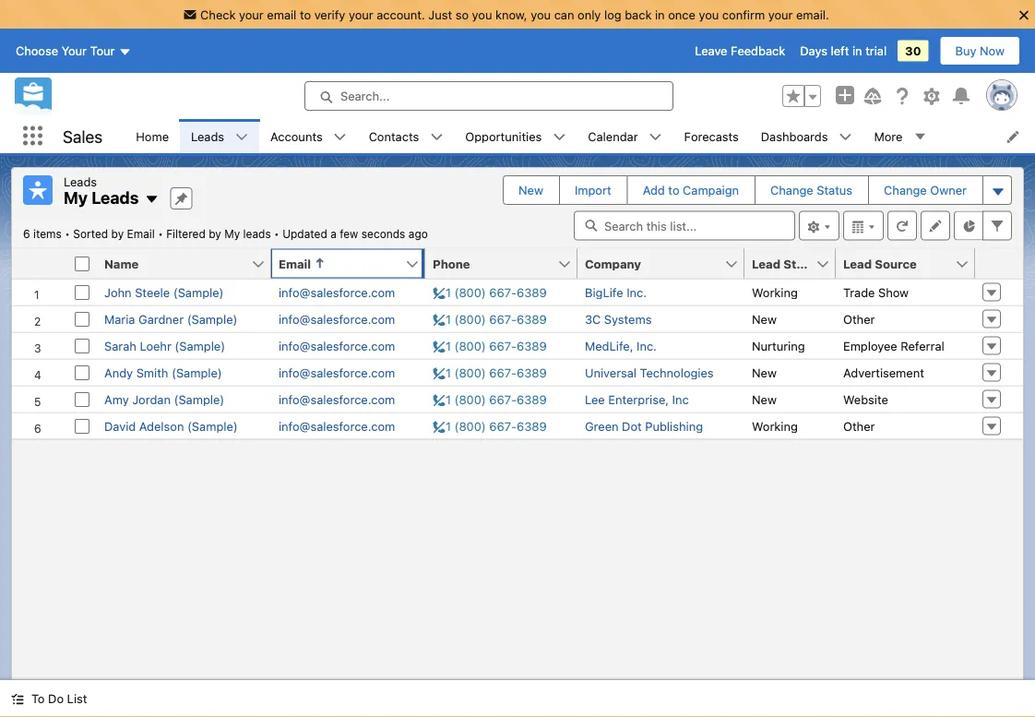 Task type: describe. For each thing, give the bounding box(es) containing it.
new button
[[504, 176, 558, 204]]

check
[[200, 7, 236, 21]]

check your email to verify your account. just so you know, you can only log back in once you confirm your email.
[[200, 7, 830, 21]]

info@salesforce.com for maria gardner (sample)
[[279, 312, 395, 326]]

green dot publishing
[[585, 419, 704, 433]]

none search field inside my leads|leads|list view element
[[574, 211, 796, 240]]

inc
[[673, 392, 689, 406]]

(sample) for david adelson (sample)
[[187, 419, 238, 433]]

new for universal technologies
[[752, 366, 777, 379]]

enterprise,
[[609, 392, 669, 406]]

3c systems
[[585, 312, 652, 326]]

change for change status
[[771, 183, 814, 197]]

(sample) for maria gardner (sample)
[[187, 312, 238, 326]]

text default image for leads
[[236, 131, 248, 144]]

calendar link
[[577, 119, 650, 153]]

forecasts
[[685, 129, 739, 143]]

owner
[[931, 183, 967, 197]]

my leads grid
[[12, 249, 1024, 440]]

accounts link
[[260, 119, 334, 153]]

text default image inside dashboards list item
[[840, 131, 853, 144]]

2 your from the left
[[349, 7, 374, 21]]

info@salesforce.com link for maria gardner (sample)
[[279, 312, 395, 326]]

feedback
[[731, 44, 786, 58]]

action element
[[976, 249, 1024, 279]]

text default image for opportunities
[[553, 131, 566, 144]]

to do list button
[[0, 680, 98, 717]]

Search My Leads list view. search field
[[574, 211, 796, 240]]

trade
[[844, 285, 876, 299]]

leave
[[695, 44, 728, 58]]

to
[[31, 692, 45, 706]]

contacts
[[369, 129, 419, 143]]

email button
[[271, 249, 405, 278]]

change status button
[[756, 176, 868, 204]]

sales
[[63, 126, 103, 146]]

other for working
[[844, 419, 876, 433]]

1 horizontal spatial in
[[853, 44, 863, 58]]

working for trade show
[[752, 285, 798, 299]]

status for lead status
[[784, 257, 823, 270]]

company
[[585, 257, 642, 270]]

list containing home
[[125, 119, 1036, 153]]

0 horizontal spatial in
[[655, 7, 665, 21]]

text default image for contacts
[[431, 131, 443, 144]]

david adelson (sample)
[[104, 419, 238, 433]]

lead source button
[[836, 249, 955, 278]]

30
[[906, 44, 922, 58]]

calendar
[[588, 129, 638, 143]]

trial
[[866, 44, 887, 58]]

do
[[48, 692, 64, 706]]

few
[[340, 228, 359, 240]]

accounts list item
[[260, 119, 358, 153]]

click to dial disabled image for lee
[[433, 392, 547, 406]]

days left in trial
[[801, 44, 887, 58]]

technologies
[[640, 366, 714, 379]]

info@salesforce.com for sarah loehr (sample)
[[279, 339, 395, 353]]

maria gardner (sample) link
[[104, 312, 238, 326]]

log
[[605, 7, 622, 21]]

biglife inc.
[[585, 285, 647, 299]]

days
[[801, 44, 828, 58]]

tour
[[90, 44, 115, 58]]

text default image inside to do list button
[[11, 693, 24, 706]]

my leads status
[[23, 228, 283, 240]]

0 horizontal spatial my
[[64, 188, 88, 208]]

medlife, inc.
[[585, 339, 657, 353]]

john steele (sample) link
[[104, 285, 224, 299]]

lead source
[[844, 257, 917, 270]]

home link
[[125, 119, 180, 153]]

trade show
[[844, 285, 909, 299]]

adelson
[[139, 419, 184, 433]]

inc. for biglife inc.
[[627, 285, 647, 299]]

choose your tour
[[16, 44, 115, 58]]

lead status element
[[745, 249, 847, 279]]

import button
[[560, 176, 627, 204]]

show
[[879, 285, 909, 299]]

your
[[62, 44, 87, 58]]

company element
[[578, 249, 756, 279]]

updated
[[283, 228, 328, 240]]

john
[[104, 285, 132, 299]]

name
[[104, 257, 139, 270]]

lee enterprise, inc
[[585, 392, 689, 406]]

info@salesforce.com for david adelson (sample)
[[279, 419, 395, 433]]

other for new
[[844, 312, 876, 326]]

home
[[136, 129, 169, 143]]

campaign
[[683, 183, 740, 197]]

add to campaign
[[643, 183, 740, 197]]

3 you from the left
[[699, 7, 719, 21]]

publishing
[[646, 419, 704, 433]]

3 • from the left
[[274, 228, 280, 240]]

more
[[875, 129, 903, 143]]

opportunities list item
[[455, 119, 577, 153]]

leave feedback
[[695, 44, 786, 58]]

lee
[[585, 392, 605, 406]]

1 vertical spatial text default image
[[144, 192, 159, 207]]

biglife
[[585, 285, 624, 299]]

leads link
[[180, 119, 236, 153]]

0 horizontal spatial to
[[300, 7, 311, 21]]

click to dial disabled image for green
[[433, 419, 547, 433]]

click to dial disabled image for 3c
[[433, 312, 547, 326]]

to inside button
[[669, 183, 680, 197]]

choose
[[16, 44, 58, 58]]

dashboards link
[[750, 119, 840, 153]]

leave feedback link
[[695, 44, 786, 58]]

1 info@salesforce.com from the top
[[279, 285, 395, 299]]

inc. for medlife, inc.
[[637, 339, 657, 353]]

biglife inc. link
[[585, 285, 647, 299]]

contacts list item
[[358, 119, 455, 153]]

3c
[[585, 312, 601, 326]]

0 vertical spatial email
[[127, 228, 155, 240]]

once
[[669, 7, 696, 21]]

employee
[[844, 339, 898, 353]]

medlife,
[[585, 339, 634, 353]]

click to dial disabled image for biglife
[[433, 285, 547, 299]]

so
[[456, 7, 469, 21]]

phone element
[[426, 249, 589, 279]]

info@salesforce.com for amy jordan (sample)
[[279, 392, 395, 406]]

text default image for calendar
[[650, 131, 662, 144]]

green
[[585, 419, 619, 433]]

change owner button
[[870, 176, 982, 204]]



Task type: vqa. For each thing, say whether or not it's contained in the screenshot.


Task type: locate. For each thing, give the bounding box(es) containing it.
status down dashboards list item
[[817, 183, 853, 197]]

item number image
[[12, 249, 67, 278]]

info@salesforce.com
[[279, 285, 395, 299], [279, 312, 395, 326], [279, 339, 395, 353], [279, 366, 395, 379], [279, 392, 395, 406], [279, 419, 395, 433]]

cell
[[67, 249, 97, 279]]

0 horizontal spatial change
[[771, 183, 814, 197]]

nurturing
[[752, 339, 806, 353]]

systems
[[605, 312, 652, 326]]

0 horizontal spatial by
[[111, 228, 124, 240]]

change owner
[[885, 183, 967, 197]]

left
[[831, 44, 850, 58]]

in right "back"
[[655, 7, 665, 21]]

leads
[[243, 228, 271, 240]]

1 you from the left
[[472, 7, 492, 21]]

item number element
[[12, 249, 67, 279]]

text default image inside contacts list item
[[431, 131, 443, 144]]

sarah loehr (sample)
[[104, 339, 225, 353]]

1 vertical spatial inc.
[[637, 339, 657, 353]]

referral
[[901, 339, 945, 353]]

other down website
[[844, 419, 876, 433]]

5 info@salesforce.com from the top
[[279, 392, 395, 406]]

1 horizontal spatial lead
[[844, 257, 872, 270]]

1 horizontal spatial •
[[158, 228, 163, 240]]

new for 3c systems
[[752, 312, 777, 326]]

text default image right calendar
[[650, 131, 662, 144]]

search...
[[341, 89, 390, 103]]

you right once
[[699, 7, 719, 21]]

dashboards
[[761, 129, 829, 143]]

your
[[239, 7, 264, 21], [349, 7, 374, 21], [769, 7, 793, 21]]

1 horizontal spatial email
[[279, 257, 311, 270]]

universal technologies link
[[585, 366, 714, 379]]

my leads|leads|list view element
[[11, 167, 1025, 680]]

loehr
[[140, 339, 172, 353]]

info@salesforce.com link
[[279, 285, 395, 299], [279, 312, 395, 326], [279, 339, 395, 353], [279, 366, 395, 379], [279, 392, 395, 406], [279, 419, 395, 433]]

5 click to dial disabled image from the top
[[433, 392, 547, 406]]

phone
[[433, 257, 470, 270]]

a
[[331, 228, 337, 240]]

5 info@salesforce.com link from the top
[[279, 392, 395, 406]]

(sample) down sarah loehr (sample) link
[[172, 366, 222, 379]]

email.
[[797, 7, 830, 21]]

info@salesforce.com link for andy smith (sample)
[[279, 366, 395, 379]]

text default image right accounts
[[334, 131, 347, 144]]

to do list
[[31, 692, 87, 706]]

email down updated
[[279, 257, 311, 270]]

(sample)
[[173, 285, 224, 299], [187, 312, 238, 326], [175, 339, 225, 353], [172, 366, 222, 379], [174, 392, 225, 406], [187, 419, 238, 433]]

click to dial disabled image
[[433, 285, 547, 299], [433, 312, 547, 326], [433, 339, 547, 353], [433, 366, 547, 379], [433, 392, 547, 406], [433, 419, 547, 433]]

amy jordan (sample)
[[104, 392, 225, 406]]

0 horizontal spatial email
[[127, 228, 155, 240]]

2 horizontal spatial your
[[769, 7, 793, 21]]

my right leads icon
[[64, 188, 88, 208]]

amy jordan (sample) link
[[104, 392, 225, 406]]

now
[[980, 44, 1005, 58]]

0 horizontal spatial your
[[239, 7, 264, 21]]

1 click to dial disabled image from the top
[[433, 285, 547, 299]]

1 horizontal spatial text default image
[[840, 131, 853, 144]]

1 change from the left
[[771, 183, 814, 197]]

green dot publishing link
[[585, 419, 704, 433]]

just
[[429, 7, 452, 21]]

universal
[[585, 366, 637, 379]]

verify
[[315, 7, 346, 21]]

jordan
[[132, 392, 171, 406]]

3 info@salesforce.com link from the top
[[279, 339, 395, 353]]

0 horizontal spatial you
[[472, 7, 492, 21]]

leads up sorted
[[92, 188, 139, 208]]

david adelson (sample) link
[[104, 419, 238, 433]]

list
[[125, 119, 1036, 153]]

working
[[752, 285, 798, 299], [752, 419, 798, 433]]

working down nurturing
[[752, 419, 798, 433]]

1 horizontal spatial change
[[885, 183, 928, 197]]

1 vertical spatial in
[[853, 44, 863, 58]]

buy now
[[956, 44, 1005, 58]]

gardner
[[139, 312, 184, 326]]

confirm
[[723, 7, 765, 21]]

andy smith (sample) link
[[104, 366, 222, 379]]

info@salesforce.com link for amy jordan (sample)
[[279, 392, 395, 406]]

leads right home at the top of the page
[[191, 129, 224, 143]]

1 horizontal spatial my
[[225, 228, 240, 240]]

lead
[[752, 257, 781, 270], [844, 257, 872, 270]]

add
[[643, 183, 665, 197]]

(sample) right adelson
[[187, 419, 238, 433]]

email
[[267, 7, 297, 21]]

contacts link
[[358, 119, 431, 153]]

website
[[844, 392, 889, 406]]

change inside button
[[885, 183, 928, 197]]

click to dial disabled image for universal
[[433, 366, 547, 379]]

1 other from the top
[[844, 312, 876, 326]]

2 click to dial disabled image from the top
[[433, 312, 547, 326]]

opportunities
[[466, 129, 542, 143]]

6 click to dial disabled image from the top
[[433, 419, 547, 433]]

to right add
[[669, 183, 680, 197]]

status for change status
[[817, 183, 853, 197]]

1 lead from the left
[[752, 257, 781, 270]]

0 vertical spatial working
[[752, 285, 798, 299]]

group
[[783, 85, 822, 107]]

new inside button
[[519, 183, 544, 197]]

0 vertical spatial status
[[817, 183, 853, 197]]

inc.
[[627, 285, 647, 299], [637, 339, 657, 353]]

2 info@salesforce.com from the top
[[279, 312, 395, 326]]

name button
[[97, 249, 251, 278]]

2 horizontal spatial you
[[699, 7, 719, 21]]

working for other
[[752, 419, 798, 433]]

(sample) for john steele (sample)
[[173, 285, 224, 299]]

you left can
[[531, 7, 551, 21]]

calendar list item
[[577, 119, 674, 153]]

text default image inside opportunities list item
[[553, 131, 566, 144]]

2 change from the left
[[885, 183, 928, 197]]

1 horizontal spatial by
[[209, 228, 221, 240]]

phone button
[[426, 249, 558, 278]]

1 by from the left
[[111, 228, 124, 240]]

(sample) up david adelson (sample)
[[174, 392, 225, 406]]

inc. up systems
[[627, 285, 647, 299]]

steele
[[135, 285, 170, 299]]

dashboards list item
[[750, 119, 864, 153]]

status down change status button
[[784, 257, 823, 270]]

2 • from the left
[[158, 228, 163, 240]]

1 horizontal spatial you
[[531, 7, 551, 21]]

text default image right more
[[914, 130, 927, 143]]

john steele (sample)
[[104, 285, 224, 299]]

text default image
[[914, 130, 927, 143], [236, 131, 248, 144], [334, 131, 347, 144], [431, 131, 443, 144], [553, 131, 566, 144], [650, 131, 662, 144], [11, 693, 24, 706]]

2 other from the top
[[844, 419, 876, 433]]

4 info@salesforce.com from the top
[[279, 366, 395, 379]]

lead for lead source
[[844, 257, 872, 270]]

(sample) for amy jordan (sample)
[[174, 392, 225, 406]]

1 your from the left
[[239, 7, 264, 21]]

other down trade
[[844, 312, 876, 326]]

lead up nurturing
[[752, 257, 781, 270]]

2 working from the top
[[752, 419, 798, 433]]

lead up trade
[[844, 257, 872, 270]]

to
[[300, 7, 311, 21], [669, 183, 680, 197]]

text default image inside more dropdown button
[[914, 130, 927, 143]]

by right sorted
[[111, 228, 124, 240]]

change down dashboards
[[771, 183, 814, 197]]

text default image inside leads list item
[[236, 131, 248, 144]]

1 vertical spatial my
[[225, 228, 240, 240]]

buy now button
[[940, 36, 1021, 66]]

opportunities link
[[455, 119, 553, 153]]

text default image up my leads status
[[144, 192, 159, 207]]

maria gardner (sample)
[[104, 312, 238, 326]]

0 horizontal spatial •
[[65, 228, 70, 240]]

0 vertical spatial other
[[844, 312, 876, 326]]

lead status button
[[745, 249, 823, 278]]

0 vertical spatial in
[[655, 7, 665, 21]]

my left "leads" at the top of the page
[[225, 228, 240, 240]]

1 working from the top
[[752, 285, 798, 299]]

text default image left to
[[11, 693, 24, 706]]

info@salesforce.com link for sarah loehr (sample)
[[279, 339, 395, 353]]

lee enterprise, inc link
[[585, 392, 689, 406]]

ago
[[409, 228, 428, 240]]

change inside button
[[771, 183, 814, 197]]

0 vertical spatial my
[[64, 188, 88, 208]]

company button
[[578, 249, 725, 278]]

search... button
[[305, 81, 674, 111]]

(sample) for sarah loehr (sample)
[[175, 339, 225, 353]]

2 you from the left
[[531, 7, 551, 21]]

1 info@salesforce.com link from the top
[[279, 285, 395, 299]]

None search field
[[574, 211, 796, 240]]

3 info@salesforce.com from the top
[[279, 339, 395, 353]]

cell inside my leads grid
[[67, 249, 97, 279]]

my leads
[[64, 188, 139, 208]]

0 vertical spatial to
[[300, 7, 311, 21]]

action image
[[976, 249, 1024, 278]]

can
[[555, 7, 575, 21]]

2 lead from the left
[[844, 257, 872, 270]]

email inside button
[[279, 257, 311, 270]]

text default image left more
[[840, 131, 853, 144]]

accounts
[[271, 129, 323, 143]]

filtered
[[166, 228, 206, 240]]

click to dial disabled image for medlife,
[[433, 339, 547, 353]]

your left email.
[[769, 7, 793, 21]]

email
[[127, 228, 155, 240], [279, 257, 311, 270]]

3 your from the left
[[769, 7, 793, 21]]

lead for lead status
[[752, 257, 781, 270]]

leads right leads icon
[[64, 174, 97, 188]]

(sample) down maria gardner (sample)
[[175, 339, 225, 353]]

email element
[[271, 249, 437, 279]]

name element
[[97, 249, 282, 279]]

1 vertical spatial email
[[279, 257, 311, 270]]

1 vertical spatial working
[[752, 419, 798, 433]]

(sample) down name element
[[173, 285, 224, 299]]

sarah
[[104, 339, 136, 353]]

info@salesforce.com for andy smith (sample)
[[279, 366, 395, 379]]

email up name
[[127, 228, 155, 240]]

text default image inside calendar list item
[[650, 131, 662, 144]]

2 info@salesforce.com link from the top
[[279, 312, 395, 326]]

1 • from the left
[[65, 228, 70, 240]]

text default image inside accounts list item
[[334, 131, 347, 144]]

source
[[875, 257, 917, 270]]

(sample) right the gardner
[[187, 312, 238, 326]]

sorted
[[73, 228, 108, 240]]

you right so
[[472, 7, 492, 21]]

lead source element
[[836, 249, 987, 279]]

4 info@salesforce.com link from the top
[[279, 366, 395, 379]]

status inside my leads grid
[[784, 257, 823, 270]]

new for lee enterprise, inc
[[752, 392, 777, 406]]

working down lead status button
[[752, 285, 798, 299]]

by right filtered
[[209, 228, 221, 240]]

• right "leads" at the top of the page
[[274, 228, 280, 240]]

3c systems link
[[585, 312, 652, 326]]

leads inside list item
[[191, 129, 224, 143]]

inc. up universal technologies link
[[637, 339, 657, 353]]

account.
[[377, 7, 425, 21]]

6 info@salesforce.com link from the top
[[279, 419, 395, 433]]

other
[[844, 312, 876, 326], [844, 419, 876, 433]]

• left filtered
[[158, 228, 163, 240]]

text default image left calendar link
[[553, 131, 566, 144]]

in right left
[[853, 44, 863, 58]]

change left 'owner'
[[885, 183, 928, 197]]

change status
[[771, 183, 853, 197]]

seconds
[[362, 228, 406, 240]]

to right the "email"
[[300, 7, 311, 21]]

text default image
[[840, 131, 853, 144], [144, 192, 159, 207]]

andy
[[104, 366, 133, 379]]

info@salesforce.com link for david adelson (sample)
[[279, 419, 395, 433]]

in
[[655, 7, 665, 21], [853, 44, 863, 58]]

text default image for accounts
[[334, 131, 347, 144]]

1 horizontal spatial to
[[669, 183, 680, 197]]

0 horizontal spatial lead
[[752, 257, 781, 270]]

change for change owner
[[885, 183, 928, 197]]

1 horizontal spatial your
[[349, 7, 374, 21]]

your left the "email"
[[239, 7, 264, 21]]

leads list item
[[180, 119, 260, 153]]

your right verify at top left
[[349, 7, 374, 21]]

1 vertical spatial other
[[844, 419, 876, 433]]

6 info@salesforce.com from the top
[[279, 419, 395, 433]]

4 click to dial disabled image from the top
[[433, 366, 547, 379]]

2 by from the left
[[209, 228, 221, 240]]

text default image right the contacts
[[431, 131, 443, 144]]

• right items
[[65, 228, 70, 240]]

0 horizontal spatial text default image
[[144, 192, 159, 207]]

0 vertical spatial inc.
[[627, 285, 647, 299]]

(sample) for andy smith (sample)
[[172, 366, 222, 379]]

sarah loehr (sample) link
[[104, 339, 225, 353]]

add to campaign button
[[628, 176, 754, 204]]

leads image
[[23, 175, 53, 205]]

leads
[[191, 129, 224, 143], [64, 174, 97, 188], [92, 188, 139, 208]]

3 click to dial disabled image from the top
[[433, 339, 547, 353]]

0 vertical spatial text default image
[[840, 131, 853, 144]]

2 horizontal spatial •
[[274, 228, 280, 240]]

1 vertical spatial status
[[784, 257, 823, 270]]

buy
[[956, 44, 977, 58]]

1 vertical spatial to
[[669, 183, 680, 197]]

text default image left accounts link
[[236, 131, 248, 144]]



